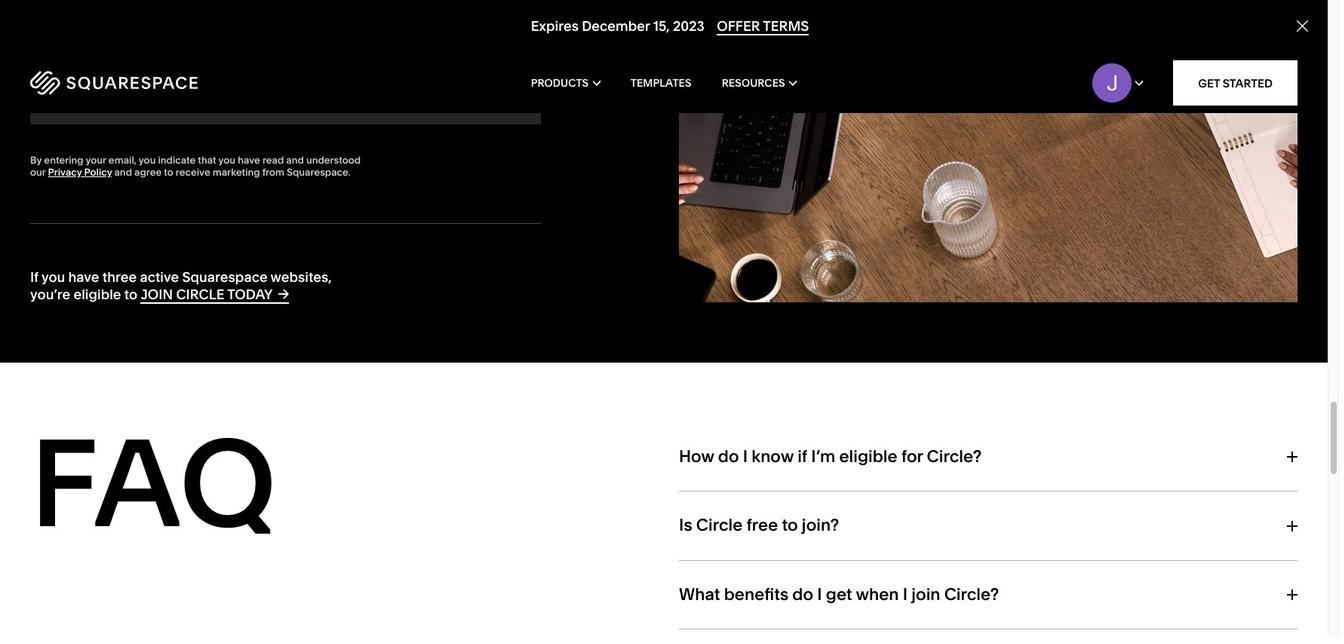 Task type: locate. For each thing, give the bounding box(es) containing it.
0 horizontal spatial and
[[114, 166, 132, 178]]

read
[[262, 154, 284, 166]]

resources button
[[722, 53, 797, 113]]

you right the if
[[41, 269, 65, 286]]

join circle today →
[[141, 285, 289, 303]]

join?
[[802, 516, 839, 536]]

have left read
[[238, 154, 260, 166]]

is
[[679, 516, 692, 536]]

know
[[752, 447, 794, 467]]

you're
[[30, 286, 70, 303]]

2 horizontal spatial you
[[218, 154, 236, 166]]

if you have three active squarespace websites, you're eligible to
[[30, 269, 332, 303]]

get
[[826, 585, 852, 605]]

1 horizontal spatial i
[[817, 585, 822, 605]]

1 horizontal spatial do
[[793, 585, 814, 605]]

have left three
[[68, 269, 99, 286]]

0 horizontal spatial eligible
[[74, 286, 121, 303]]

i left know
[[743, 447, 748, 467]]

our
[[30, 166, 46, 178]]

have
[[238, 154, 260, 166], [68, 269, 99, 286]]

i
[[743, 447, 748, 467], [817, 585, 822, 605], [903, 585, 908, 605]]

None submit
[[486, 69, 541, 124]]

circle? right join
[[945, 585, 999, 605]]

to
[[164, 166, 173, 178], [124, 286, 138, 303], [782, 516, 798, 536]]

0 horizontal spatial to
[[124, 286, 138, 303]]

by
[[30, 154, 42, 166]]

do right how in the bottom of the page
[[718, 447, 739, 467]]

eligible
[[74, 286, 121, 303], [839, 447, 898, 467]]

offer terms link
[[717, 18, 809, 36]]

how do i know if i'm eligible for circle?
[[679, 447, 982, 467]]

faq
[[30, 409, 277, 558]]

0 horizontal spatial you
[[41, 269, 65, 286]]

1 vertical spatial have
[[68, 269, 99, 286]]

1 vertical spatial eligible
[[839, 447, 898, 467]]

is circle free to join?
[[679, 516, 839, 536]]

0 vertical spatial to
[[164, 166, 173, 178]]

0 horizontal spatial have
[[68, 269, 99, 286]]

products button
[[531, 53, 600, 113]]

indicate
[[158, 154, 196, 166]]

that
[[198, 154, 216, 166]]

and right read
[[286, 154, 304, 166]]

i left join
[[903, 585, 908, 605]]

0 vertical spatial eligible
[[74, 286, 121, 303]]

1 horizontal spatial to
[[164, 166, 173, 178]]

get
[[1198, 76, 1220, 90]]

to right free on the bottom right of page
[[782, 516, 798, 536]]

and
[[286, 154, 304, 166], [114, 166, 132, 178]]

15,
[[653, 18, 670, 35]]

do
[[718, 447, 739, 467], [793, 585, 814, 605]]

your
[[86, 154, 106, 166]]

0 vertical spatial have
[[238, 154, 260, 166]]

eligible left for
[[839, 447, 898, 467]]

1 horizontal spatial eligible
[[839, 447, 898, 467]]

2 horizontal spatial to
[[782, 516, 798, 536]]

marketing
[[213, 166, 260, 178]]

do left the get
[[793, 585, 814, 605]]

privacy policy and agree to receive marketing from squarespace.
[[48, 166, 351, 178]]

circle?
[[927, 447, 982, 467], [945, 585, 999, 605]]

0 vertical spatial circle?
[[927, 447, 982, 467]]

free
[[747, 516, 778, 536]]

agree
[[134, 166, 162, 178]]

1 horizontal spatial have
[[238, 154, 260, 166]]

1 vertical spatial circle?
[[945, 585, 999, 605]]

0 vertical spatial do
[[718, 447, 739, 467]]

and left agree
[[114, 166, 132, 178]]

offer terms
[[717, 18, 809, 35]]

to left join
[[124, 286, 138, 303]]

benefits
[[724, 585, 789, 605]]

you right email,
[[139, 154, 156, 166]]

from
[[262, 166, 284, 178]]

1 vertical spatial to
[[124, 286, 138, 303]]

1 horizontal spatial and
[[286, 154, 304, 166]]

to right agree
[[164, 166, 173, 178]]

you
[[139, 154, 156, 166], [218, 154, 236, 166], [41, 269, 65, 286]]

circle? for what benefits do i get when i join circle?
[[945, 585, 999, 605]]

for
[[902, 447, 923, 467]]

receive
[[176, 166, 210, 178]]

resources
[[722, 76, 785, 90]]

eligible right you're
[[74, 286, 121, 303]]

circle? right for
[[927, 447, 982, 467]]

i left the get
[[817, 585, 822, 605]]

you right that
[[218, 154, 236, 166]]

have inside if you have three active squarespace websites, you're eligible to
[[68, 269, 99, 286]]

expires
[[531, 18, 578, 35]]



Task type: vqa. For each thing, say whether or not it's contained in the screenshot.
middle you
yes



Task type: describe. For each thing, give the bounding box(es) containing it.
join
[[141, 286, 173, 303]]

by entering your email, you indicate that you have read and understood our
[[30, 154, 361, 178]]

have inside "by entering your email, you indicate that you have read and understood our"
[[238, 154, 260, 166]]

websites,
[[271, 269, 332, 286]]

three
[[102, 269, 137, 286]]

1 vertical spatial do
[[793, 585, 814, 605]]

templates link
[[631, 53, 692, 113]]

get started
[[1198, 76, 1273, 90]]

get started link
[[1173, 60, 1298, 106]]

when
[[856, 585, 899, 605]]

2 vertical spatial to
[[782, 516, 798, 536]]

if
[[798, 447, 807, 467]]

today
[[227, 286, 272, 303]]

circle? for how do i know if i'm eligible for circle?
[[927, 447, 982, 467]]

expires december 15, 2023
[[531, 18, 704, 35]]

i'm
[[811, 447, 836, 467]]

2 horizontal spatial i
[[903, 585, 908, 605]]

how
[[679, 447, 714, 467]]

entering
[[44, 154, 84, 166]]

email,
[[109, 154, 137, 166]]

templates
[[631, 76, 692, 90]]

active
[[140, 269, 179, 286]]

join
[[912, 585, 941, 605]]

squarespace
[[182, 269, 268, 286]]

2023
[[673, 18, 704, 35]]

offer
[[717, 18, 760, 35]]

0 horizontal spatial i
[[743, 447, 748, 467]]

privacy policy link
[[48, 166, 112, 178]]

understood
[[306, 154, 361, 166]]

squarespace.
[[287, 166, 351, 178]]

terms
[[763, 18, 809, 35]]

what
[[679, 585, 720, 605]]

0 horizontal spatial do
[[718, 447, 739, 467]]

policy
[[84, 166, 112, 178]]

eligible inside if you have three active squarespace websites, you're eligible to
[[74, 286, 121, 303]]

→
[[278, 285, 289, 302]]

to inside if you have three active squarespace websites, you're eligible to
[[124, 286, 138, 303]]

email@example.com email field
[[30, 69, 486, 124]]

circle
[[696, 516, 743, 536]]

circle
[[176, 286, 225, 303]]

if
[[30, 269, 39, 286]]

squarespace logo link
[[30, 71, 284, 95]]

what benefits do i get when i join circle?
[[679, 585, 999, 605]]

and inside "by entering your email, you indicate that you have read and understood our"
[[286, 154, 304, 166]]

privacy
[[48, 166, 82, 178]]

started
[[1223, 76, 1273, 90]]

you inside if you have three active squarespace websites, you're eligible to
[[41, 269, 65, 286]]

1 horizontal spatial you
[[139, 154, 156, 166]]

products
[[531, 76, 589, 90]]

squarespace logo image
[[30, 71, 198, 95]]

december
[[581, 18, 650, 35]]



